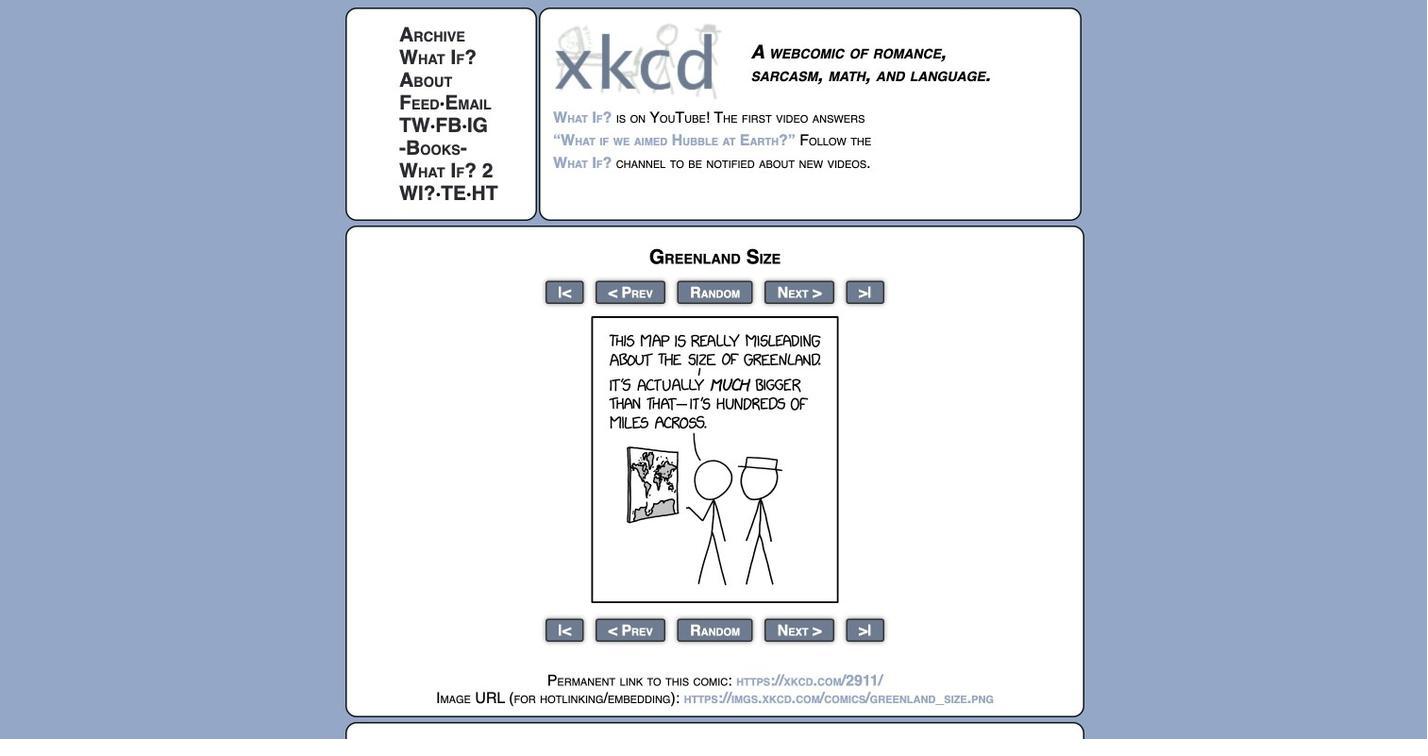 Task type: vqa. For each thing, say whether or not it's contained in the screenshot.
Moon Landing Mission Profiles image
no



Task type: describe. For each thing, give the bounding box(es) containing it.
greenland size image
[[592, 316, 839, 603]]



Task type: locate. For each thing, give the bounding box(es) containing it.
xkcd.com logo image
[[553, 22, 728, 100]]



